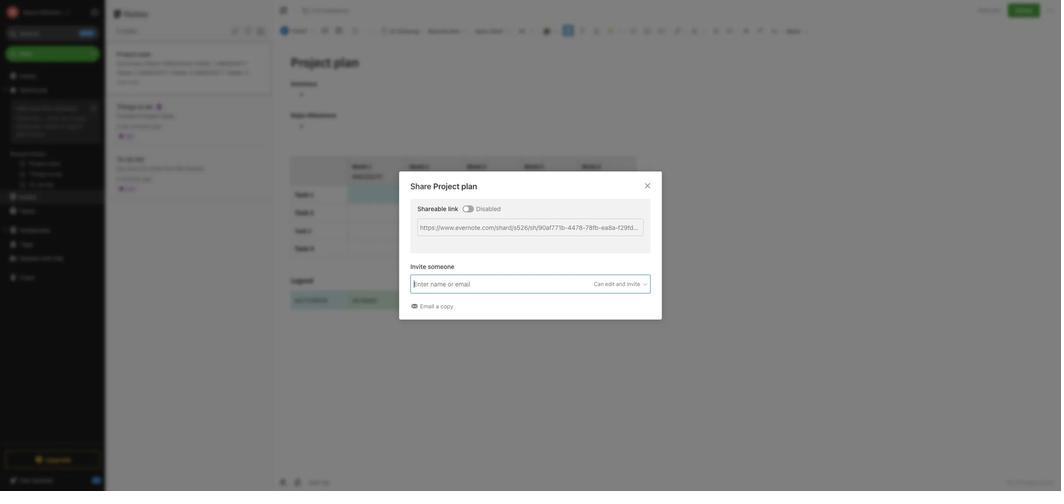 Task type: vqa. For each thing, say whether or not it's contained in the screenshot.
Only You
yes



Task type: locate. For each thing, give the bounding box(es) containing it.
0 horizontal spatial 4
[[137, 87, 141, 94]]

home
[[19, 72, 36, 80]]

minutes
[[131, 123, 151, 130], [121, 176, 141, 182]]

project up summary
[[117, 50, 137, 58]]

week up "legend"
[[149, 78, 165, 85]]

share for share project plan
[[410, 182, 431, 191]]

shareable link
[[417, 205, 458, 213]]

note,
[[74, 115, 87, 122]]

to-do list
[[117, 155, 144, 163]]

on
[[61, 115, 67, 122]]

2
[[134, 69, 138, 76], [238, 78, 241, 85]]

saved
[[1038, 479, 1054, 486]]

0 vertical spatial now
[[129, 79, 139, 85]]

a inside button
[[436, 303, 439, 310]]

notebook
[[323, 7, 349, 14]]

1 vertical spatial 3
[[189, 69, 193, 76]]

note window element
[[272, 0, 1061, 491]]

0 horizontal spatial the
[[30, 115, 39, 122]]

tree
[[0, 69, 105, 443]]

1 vertical spatial 5
[[117, 176, 120, 182]]

3 down just
[[117, 87, 120, 94]]

1 horizontal spatial a
[[117, 123, 120, 130]]

week right milestones at top
[[195, 59, 211, 67]]

0 vertical spatial project
[[117, 50, 137, 58]]

0 horizontal spatial plan
[[139, 50, 151, 58]]

Shared URL text field
[[417, 219, 644, 236]]

2 horizontal spatial project
[[433, 182, 459, 191]]

1 horizontal spatial project
[[140, 112, 160, 119]]

numbered list image
[[641, 25, 654, 37]]

1 vertical spatial a
[[117, 123, 120, 130]]

0 horizontal spatial do
[[126, 155, 134, 163]]

0 vertical spatial 4
[[244, 69, 248, 76]]

the inside group
[[30, 115, 39, 122]]

notes up tasks
[[19, 193, 36, 201]]

to inside icon on a note, notebook, stack or tag to add it here.
[[77, 123, 82, 130]]

plan
[[139, 50, 151, 58], [461, 182, 477, 191]]

subscript image
[[768, 25, 780, 37]]

to up present project idea
[[138, 103, 144, 110]]

a inside icon on a note, notebook, stack or tag to add it here.
[[69, 115, 72, 122]]

0 vertical spatial 1
[[212, 59, 215, 67]]

3 down milestones at top
[[189, 69, 193, 76]]

1 do from the left
[[117, 165, 125, 172]]

...
[[41, 115, 46, 122]]

major
[[145, 59, 161, 67]]

notebooks link
[[0, 223, 105, 237]]

1 up 'on'
[[212, 59, 215, 67]]

the left ...
[[30, 115, 39, 122]]

heading level image
[[425, 25, 470, 37]]

1 horizontal spatial ago
[[152, 123, 162, 130]]

do
[[145, 103, 153, 110], [126, 155, 134, 163]]

1
[[212, 59, 215, 67], [219, 78, 221, 85]]

0 horizontal spatial share
[[410, 182, 431, 191]]

share
[[1015, 7, 1033, 14], [410, 182, 431, 191]]

now down to-do list on the left top of page
[[126, 165, 138, 172]]

2 down summary
[[134, 69, 138, 76]]

shared with me
[[19, 255, 63, 262]]

present
[[117, 112, 138, 119]]

first
[[42, 105, 53, 112]]

0 vertical spatial 3
[[116, 27, 120, 35]]

to down note,
[[77, 123, 82, 130]]

1 horizontal spatial do
[[145, 103, 153, 110]]

0 horizontal spatial to
[[77, 123, 82, 130]]

1 horizontal spatial the
[[176, 165, 185, 172]]

the right for
[[176, 165, 185, 172]]

1 vertical spatial now
[[126, 165, 138, 172]]

notes link
[[0, 190, 105, 204]]

2 horizontal spatial a
[[436, 303, 439, 310]]

group
[[0, 97, 105, 193]]

share up shareable
[[410, 182, 431, 191]]

add tag image
[[292, 477, 303, 488]]

notes right recent
[[30, 150, 46, 157]]

notes up notes
[[124, 9, 148, 19]]

Select permission field
[[577, 280, 648, 288]]

project up link
[[433, 182, 459, 191]]

week
[[195, 59, 211, 67], [117, 69, 132, 76], [172, 69, 187, 76], [227, 69, 243, 76], [149, 78, 165, 85]]

copy
[[440, 303, 453, 310]]

do down list
[[140, 165, 148, 172]]

now
[[129, 79, 139, 85], [126, 165, 138, 172]]

1 vertical spatial 4
[[137, 87, 141, 94]]

mm/dd/yy up started
[[172, 78, 202, 85]]

notes
[[124, 9, 148, 19], [30, 150, 46, 157], [19, 193, 36, 201]]

the
[[30, 115, 39, 122], [176, 165, 185, 172]]

do up present project idea
[[145, 103, 153, 110]]

a right on
[[69, 115, 72, 122]]

ai
[[390, 28, 395, 35]]

0 vertical spatial minutes
[[131, 123, 151, 130]]

notes inside group
[[30, 150, 46, 157]]

1 vertical spatial ago
[[142, 176, 152, 182]]

indent image
[[710, 25, 722, 37]]

started
[[179, 87, 206, 94]]

do down to-
[[117, 165, 125, 172]]

few
[[121, 123, 130, 130]]

1 vertical spatial project
[[140, 112, 160, 119]]

changes
[[1014, 479, 1037, 486]]

a few minutes ago
[[117, 123, 162, 130]]

notes inside notes link
[[19, 193, 36, 201]]

to-
[[117, 155, 126, 163]]

2 vertical spatial 3
[[117, 87, 120, 94]]

1 horizontal spatial do
[[140, 165, 148, 172]]

minutes up '0/3'
[[121, 176, 141, 182]]

add
[[16, 131, 26, 138]]

5
[[166, 78, 170, 85], [117, 176, 120, 182]]

project up the a few minutes ago
[[140, 112, 160, 119]]

3
[[116, 27, 120, 35], [189, 69, 193, 76], [117, 87, 120, 94]]

things
[[117, 103, 136, 110]]

2 up track...
[[238, 78, 241, 85]]

1 horizontal spatial 1
[[219, 78, 221, 85]]

close image
[[642, 181, 653, 191]]

ago down present project idea
[[152, 123, 162, 130]]

5 minutes ago
[[117, 176, 152, 182]]

1 vertical spatial plan
[[461, 182, 477, 191]]

1 vertical spatial to
[[77, 123, 82, 130]]

2 vertical spatial notes
[[19, 193, 36, 201]]

or
[[60, 123, 65, 130]]

to inside note list "element"
[[138, 103, 144, 110]]

font size image
[[515, 25, 537, 37]]

to
[[138, 103, 144, 110], [77, 123, 82, 130]]

upgrade
[[45, 456, 71, 464]]

minutes down present project idea
[[131, 123, 151, 130]]

more image
[[783, 25, 810, 37]]

first
[[310, 7, 322, 14]]

do now do soon for the future
[[117, 165, 203, 172]]

group containing add your first shortcut
[[0, 97, 105, 193]]

week up just
[[117, 69, 132, 76]]

0 vertical spatial share
[[1015, 7, 1033, 14]]

plan up major
[[139, 50, 151, 58]]

here.
[[32, 131, 46, 138]]

now right just
[[129, 79, 139, 85]]

1 vertical spatial do
[[126, 155, 134, 163]]

0 vertical spatial do
[[145, 103, 153, 110]]

1 vertical spatial notes
[[30, 150, 46, 157]]

Add tag field
[[413, 280, 518, 289]]

0 vertical spatial a
[[69, 115, 72, 122]]

email a copy button
[[410, 303, 455, 311]]

project
[[117, 50, 137, 58], [140, 112, 160, 119], [433, 182, 459, 191]]

new
[[19, 50, 32, 57]]

bold image
[[562, 25, 574, 37]]

5 up not
[[166, 78, 170, 85]]

link
[[448, 205, 458, 213]]

share for share
[[1015, 7, 1033, 14]]

share inside button
[[1015, 7, 1033, 14]]

ago down soon
[[142, 176, 152, 182]]

email
[[420, 303, 434, 310]]

0 horizontal spatial project
[[117, 50, 137, 58]]

only you
[[978, 7, 1001, 14]]

plan up shared link switcher image
[[461, 182, 477, 191]]

mm/dd/yy up 'on'
[[194, 69, 225, 76]]

1 horizontal spatial to
[[138, 103, 144, 110]]

shared link switcher image
[[463, 206, 469, 211]]

2 vertical spatial project
[[433, 182, 459, 191]]

undo image
[[349, 25, 361, 37]]

do left list
[[126, 155, 134, 163]]

1 up track...
[[219, 78, 221, 85]]

Search text field
[[11, 25, 94, 41]]

outdent image
[[724, 25, 736, 37]]

0 vertical spatial the
[[30, 115, 39, 122]]

1 vertical spatial 2
[[238, 78, 241, 85]]

0 vertical spatial 5
[[166, 78, 170, 85]]

the inside note list "element"
[[176, 165, 185, 172]]

expand note image
[[278, 5, 289, 16]]

insert link image
[[672, 25, 684, 37]]

a left few on the top left of page
[[117, 123, 120, 130]]

tree containing home
[[0, 69, 105, 443]]

shortcut
[[54, 105, 77, 112]]

0 vertical spatial notes
[[124, 9, 148, 19]]

None search field
[[11, 25, 94, 41]]

0 horizontal spatial do
[[117, 165, 125, 172]]

1 horizontal spatial 5
[[166, 78, 170, 85]]

1 vertical spatial the
[[176, 165, 185, 172]]

3 left notes
[[116, 27, 120, 35]]

shortcuts
[[20, 86, 47, 94]]

mm/dd/yy
[[217, 59, 247, 67], [139, 69, 170, 76], [194, 69, 225, 76], [117, 78, 147, 85], [172, 78, 202, 85]]

share right you
[[1015, 7, 1033, 14]]

checklist image
[[655, 25, 668, 37]]

0 vertical spatial to
[[138, 103, 144, 110]]

milestones
[[163, 59, 193, 67]]

0 horizontal spatial ago
[[142, 176, 152, 182]]

1 horizontal spatial share
[[1015, 7, 1033, 14]]

0 horizontal spatial a
[[69, 115, 72, 122]]

a
[[69, 115, 72, 122], [117, 123, 120, 130], [436, 303, 439, 310]]

shared
[[19, 255, 39, 262]]

alignment image
[[687, 25, 709, 37]]

task
[[204, 78, 217, 85], [223, 78, 236, 85], [243, 78, 256, 85], [122, 87, 135, 94]]

0/3
[[126, 186, 134, 192]]

first notebook
[[310, 7, 349, 14]]

a left copy
[[436, 303, 439, 310]]

plan inside note list "element"
[[139, 50, 151, 58]]

2 vertical spatial a
[[436, 303, 439, 310]]

your
[[28, 105, 40, 112]]

0 vertical spatial plan
[[139, 50, 151, 58]]

0 horizontal spatial 2
[[134, 69, 138, 76]]

5 down to-
[[117, 176, 120, 182]]

you
[[991, 7, 1001, 14]]

4
[[244, 69, 248, 76], [137, 87, 141, 94]]

1 vertical spatial share
[[410, 182, 431, 191]]



Task type: describe. For each thing, give the bounding box(es) containing it.
insert image
[[278, 25, 317, 37]]

0 horizontal spatial 5
[[117, 176, 120, 182]]

settings image
[[89, 7, 100, 18]]

future
[[186, 165, 203, 172]]

can edit and invite
[[594, 281, 640, 287]]

for
[[165, 165, 174, 172]]

it
[[27, 131, 31, 138]]

tags button
[[0, 237, 105, 251]]

notes
[[121, 27, 137, 35]]

a inside note list "element"
[[117, 123, 120, 130]]

tasks
[[19, 207, 35, 215]]

tasks button
[[0, 204, 105, 218]]

track...
[[219, 87, 244, 94]]

strikethrough image
[[740, 25, 752, 37]]

shortcuts button
[[0, 83, 105, 97]]

new button
[[5, 46, 100, 62]]

home link
[[0, 69, 105, 83]]

note list element
[[105, 0, 272, 491]]

add a reminder image
[[278, 477, 288, 488]]

only
[[978, 7, 990, 14]]

now for just
[[129, 79, 139, 85]]

task image
[[319, 25, 331, 37]]

week down milestones at top
[[172, 69, 187, 76]]

just
[[117, 79, 127, 85]]

3 notes
[[116, 27, 137, 35]]

notebooks
[[20, 226, 50, 234]]

edit
[[605, 281, 615, 287]]

5 inside summary major milestones week 1 mm/dd/yy week 2 mm/dd/yy week 3 mm/dd/yy week 4 mm/dd/yy week 5 mm/dd/yy task 1 task 2 task 3 task 4 legend not started on track...
[[166, 78, 170, 85]]

ai cleanup
[[390, 28, 419, 35]]

not
[[165, 87, 178, 94]]

summary major milestones week 1 mm/dd/yy week 2 mm/dd/yy week 3 mm/dd/yy week 4 mm/dd/yy week 5 mm/dd/yy task 1 task 2 task 3 task 4 legend not started on track...
[[117, 59, 256, 94]]

upgrade button
[[5, 451, 100, 469]]

legend
[[142, 87, 163, 94]]

someone
[[428, 263, 454, 271]]

and
[[616, 281, 625, 287]]

mm/dd/yy up track...
[[217, 59, 247, 67]]

notebook,
[[16, 123, 42, 130]]

things to do
[[117, 103, 153, 110]]

1 horizontal spatial 2
[[238, 78, 241, 85]]

share project plan
[[410, 182, 477, 191]]

expand notebooks image
[[2, 227, 9, 234]]

0 vertical spatial 2
[[134, 69, 138, 76]]

all
[[1006, 479, 1013, 486]]

cleanup
[[397, 28, 419, 35]]

project for present project idea
[[140, 112, 160, 119]]

Note Editor text field
[[272, 42, 1061, 474]]

invite someone
[[410, 263, 454, 271]]

superscript image
[[754, 25, 766, 37]]

mm/dd/yy down major
[[139, 69, 170, 76]]

0 vertical spatial ago
[[152, 123, 162, 130]]

click
[[16, 115, 29, 122]]

on
[[208, 87, 217, 94]]

just now
[[117, 79, 139, 85]]

trash link
[[0, 271, 105, 285]]

invite
[[627, 281, 640, 287]]

1 vertical spatial minutes
[[121, 176, 141, 182]]

email a copy
[[420, 303, 453, 310]]

all changes saved
[[1006, 479, 1054, 486]]

recent notes
[[10, 150, 46, 157]]

1 horizontal spatial plan
[[461, 182, 477, 191]]

mm/dd/yy down summary
[[117, 78, 147, 85]]

2 do from the left
[[140, 165, 148, 172]]

tags
[[20, 240, 33, 248]]

icon
[[48, 115, 59, 122]]

calendar event image
[[333, 25, 345, 37]]

present project idea
[[117, 112, 174, 119]]

recent
[[10, 150, 29, 157]]

0/1
[[126, 133, 134, 140]]

bulleted list image
[[627, 25, 640, 37]]

trash
[[19, 274, 35, 281]]

shareable
[[417, 205, 446, 213]]

share button
[[1008, 4, 1040, 18]]

summary
[[117, 59, 143, 67]]

project for share project plan
[[433, 182, 459, 191]]

font family image
[[472, 25, 513, 37]]

week up track...
[[227, 69, 243, 76]]

add
[[16, 105, 27, 112]]

notes inside note list "element"
[[124, 9, 148, 19]]

soon
[[149, 165, 163, 172]]

add your first shortcut
[[16, 105, 77, 112]]

shared with me link
[[0, 251, 105, 265]]

list
[[135, 155, 144, 163]]

invite
[[410, 263, 426, 271]]

tag
[[67, 123, 76, 130]]

idea
[[162, 112, 174, 119]]

highlight image
[[603, 25, 624, 37]]

project plan
[[117, 50, 151, 58]]

with
[[41, 255, 53, 262]]

1 horizontal spatial 4
[[244, 69, 248, 76]]

font color image
[[539, 25, 561, 37]]

now for do
[[126, 165, 138, 172]]

me
[[54, 255, 63, 262]]

0 horizontal spatial 1
[[212, 59, 215, 67]]

underline image
[[590, 25, 602, 37]]

italic image
[[576, 25, 588, 37]]

1 vertical spatial 1
[[219, 78, 221, 85]]

can
[[594, 281, 604, 287]]

icon on a note, notebook, stack or tag to add it here.
[[16, 115, 87, 138]]

ai cleanup button
[[378, 25, 423, 37]]

click the ...
[[16, 115, 46, 122]]

stack
[[44, 123, 58, 130]]

first notebook button
[[299, 4, 352, 17]]



